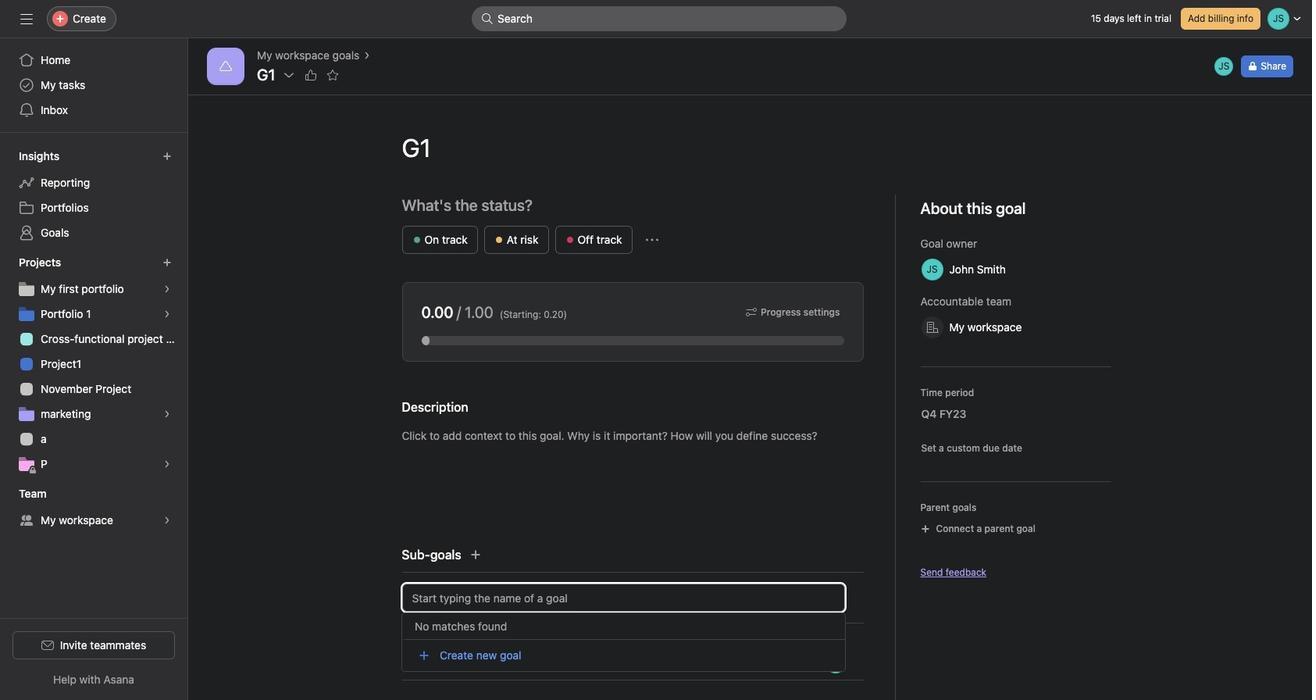 Task type: locate. For each thing, give the bounding box(es) containing it.
insights element
[[0, 142, 188, 248]]

0 vertical spatial list box
[[472, 6, 847, 31]]

see details, marketing image
[[163, 409, 172, 419]]

toggle owner popover image
[[826, 655, 845, 674]]

0 likes. click to like this task image
[[305, 69, 318, 81]]

see details, p image
[[163, 459, 172, 469]]

Start typing the name of a goal text field
[[402, 584, 845, 612]]

global element
[[0, 38, 188, 132]]

list box
[[472, 6, 847, 31], [402, 613, 845, 671]]

projects element
[[0, 248, 188, 480]]



Task type: describe. For each thing, give the bounding box(es) containing it.
show options image
[[283, 69, 296, 81]]

new insights image
[[163, 152, 172, 161]]

see details, my first portfolio image
[[163, 284, 172, 294]]

prominent image
[[481, 13, 494, 25]]

Goal name text field
[[390, 120, 1112, 176]]

add goal image
[[469, 549, 482, 561]]

see details, portfolio 1 image
[[163, 309, 172, 319]]

hide sidebar image
[[20, 13, 33, 25]]

1 vertical spatial list box
[[402, 613, 845, 671]]

teams element
[[0, 480, 188, 536]]

add to starred image
[[327, 69, 339, 81]]

see details, my workspace image
[[163, 516, 172, 525]]

new project or portfolio image
[[163, 258, 172, 267]]



Task type: vqa. For each thing, say whether or not it's contained in the screenshot.
Mark complete checkbox within the THIS IS GOOD.[EXAMPLE] REDESIGN LANDING PAGE Cell
no



